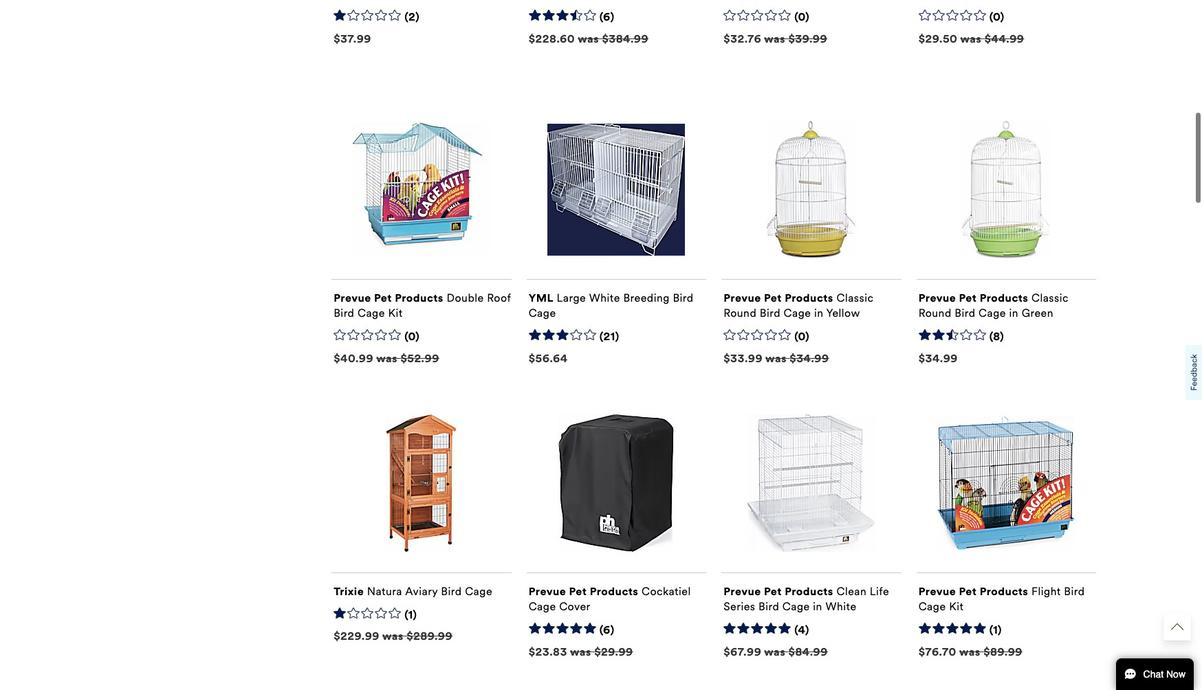 Task type: describe. For each thing, give the bounding box(es) containing it.
natura
[[367, 585, 402, 598]]

$76.70 was $89.99
[[919, 645, 1023, 659]]

large
[[557, 291, 586, 304]]

pet for cockatiel cage cover
[[569, 585, 587, 598]]

(0) down classic round bird cage in yellow
[[795, 330, 810, 343]]

$23.83 was $29.99
[[529, 645, 633, 659]]

8 reviews element
[[989, 330, 1004, 344]]

prevue for classic round bird cage in green
[[919, 291, 956, 304]]

aviary
[[405, 585, 438, 598]]

pet for classic round bird cage in yellow
[[764, 291, 782, 304]]

cage inside classic round bird cage in yellow
[[784, 307, 811, 320]]

0 reviews element up $52.99
[[405, 330, 420, 344]]

roof
[[487, 291, 511, 304]]

pet for clean life series bird cage in white
[[764, 585, 782, 598]]

$40.99 was $52.99
[[334, 352, 439, 365]]

round for classic round bird cage in green
[[919, 307, 952, 320]]

bird inside classic round bird cage in green
[[955, 307, 976, 320]]

cockatiel
[[642, 585, 691, 598]]

large white breeding bird cage
[[529, 291, 694, 320]]

0 reviews element down classic round bird cage in yellow
[[795, 330, 810, 344]]

2 6 reviews element from the top
[[600, 624, 615, 638]]

(2)
[[405, 10, 420, 23]]

was for $228.60
[[578, 32, 599, 45]]

white inside large white breeding bird cage
[[589, 291, 620, 304]]

(8)
[[989, 330, 1004, 343]]

prevue pet products for double roof bird cage kit
[[334, 291, 444, 304]]

styled arrow button link
[[1164, 613, 1191, 641]]

prevue pet products for classic round bird cage in yellow
[[724, 291, 833, 304]]

products for $76.70
[[980, 585, 1028, 598]]

prevue pet products for clean life series bird cage in white
[[724, 585, 833, 598]]

bird inside flight bird cage kit
[[1064, 585, 1085, 598]]

double
[[447, 291, 484, 304]]

$40.99
[[334, 352, 374, 365]]

cage inside the cockatiel cage cover
[[529, 600, 556, 613]]

prevue for double roof bird cage kit
[[334, 291, 371, 304]]

(0) up $39.99
[[795, 10, 810, 23]]

(6) for 2nd the 6 reviews element from the bottom
[[600, 10, 615, 23]]

$23.83
[[529, 645, 567, 659]]

$228.60 was $384.99
[[529, 32, 649, 45]]

flight
[[1032, 585, 1061, 598]]

cage right aviary
[[465, 585, 492, 598]]

1 6 reviews element from the top
[[600, 10, 615, 25]]

products for $33.99
[[785, 291, 833, 304]]

products for $40.99
[[395, 291, 444, 304]]

$33.99 was $34.99
[[724, 352, 829, 365]]

products for $34.99
[[980, 291, 1028, 304]]

$384.99
[[602, 32, 649, 45]]

$89.99
[[984, 645, 1023, 659]]

(0) up $52.99
[[405, 330, 420, 343]]

$39.99
[[788, 32, 827, 45]]

in for green
[[1009, 307, 1019, 320]]

was for $33.99
[[766, 352, 787, 365]]

classic for green
[[1032, 291, 1069, 304]]

double roof bird cage kit
[[334, 291, 511, 320]]

(1) for $89.99
[[989, 624, 1002, 637]]

kit inside double roof bird cage kit
[[388, 307, 403, 320]]

prevue pet products for classic round bird cage in green
[[919, 291, 1028, 304]]

clean
[[837, 585, 867, 598]]

trixie
[[334, 585, 364, 598]]

cage inside flight bird cage kit
[[919, 600, 946, 613]]

2 $34.99 from the left
[[919, 352, 958, 365]]

$44.99
[[985, 32, 1024, 45]]

pet for classic round bird cage in green
[[959, 291, 977, 304]]



Task type: vqa. For each thing, say whether or not it's contained in the screenshot.
CAGE within the "Classic Round Bird Cage in Yellow"
yes



Task type: locate. For each thing, give the bounding box(es) containing it.
cage inside classic round bird cage in green
[[979, 307, 1006, 320]]

0 horizontal spatial (1)
[[405, 608, 417, 622]]

products up "green"
[[980, 291, 1028, 304]]

prevue pet products up series
[[724, 585, 833, 598]]

2 reviews element
[[405, 10, 420, 25]]

round inside classic round bird cage in yellow
[[724, 307, 757, 320]]

cage inside double roof bird cage kit
[[358, 307, 385, 320]]

(1) for $289.99
[[405, 608, 417, 622]]

(1) up $89.99
[[989, 624, 1002, 637]]

2 (6) from the top
[[600, 624, 615, 637]]

1 horizontal spatial classic
[[1032, 291, 1069, 304]]

products left flight
[[980, 585, 1028, 598]]

yml
[[529, 291, 554, 304]]

cage up '(4)'
[[783, 600, 810, 613]]

prevue
[[334, 291, 371, 304], [724, 291, 761, 304], [919, 291, 956, 304], [529, 585, 566, 598], [724, 585, 761, 598], [919, 585, 956, 598]]

$67.99
[[724, 645, 762, 659]]

prevue pet products up the cover
[[529, 585, 639, 598]]

1 vertical spatial (1)
[[989, 624, 1002, 637]]

$34.99
[[790, 352, 829, 365], [919, 352, 958, 365]]

cage inside large white breeding bird cage
[[529, 307, 556, 320]]

cage up $40.99 was $52.99
[[358, 307, 385, 320]]

0 vertical spatial kit
[[388, 307, 403, 320]]

cage up (8)
[[979, 307, 1006, 320]]

series
[[724, 600, 755, 613]]

life
[[870, 585, 889, 598]]

classic
[[837, 291, 874, 304], [1032, 291, 1069, 304]]

cockatiel cage cover
[[529, 585, 691, 613]]

2 round from the left
[[919, 307, 952, 320]]

0 vertical spatial (1)
[[405, 608, 417, 622]]

scroll to top image
[[1171, 621, 1184, 633]]

0 reviews element up $39.99
[[795, 10, 810, 25]]

white inside the clean life series bird cage in white
[[826, 600, 857, 613]]

yellow
[[826, 307, 860, 320]]

$29.50 was $44.99
[[919, 32, 1024, 45]]

prevue pet products for cockatiel cage cover
[[529, 585, 639, 598]]

$228.60
[[529, 32, 575, 45]]

cage
[[358, 307, 385, 320], [529, 307, 556, 320], [784, 307, 811, 320], [979, 307, 1006, 320], [465, 585, 492, 598], [529, 600, 556, 613], [783, 600, 810, 613], [919, 600, 946, 613]]

was left $52.99
[[376, 352, 398, 365]]

$289.99
[[407, 630, 453, 643]]

1 horizontal spatial white
[[826, 600, 857, 613]]

(6)
[[600, 10, 615, 23], [600, 624, 615, 637]]

1 horizontal spatial round
[[919, 307, 952, 320]]

0 vertical spatial white
[[589, 291, 620, 304]]

prevue pet products up $40.99 was $52.99
[[334, 291, 444, 304]]

1 classic from the left
[[837, 291, 874, 304]]

kit up $40.99 was $52.99
[[388, 307, 403, 320]]

cage inside the clean life series bird cage in white
[[783, 600, 810, 613]]

was right $67.99
[[764, 645, 786, 659]]

bird inside double roof bird cage kit
[[334, 307, 354, 320]]

(1) down trixie natura aviary bird cage
[[405, 608, 417, 622]]

prevue pet products up (8)
[[919, 291, 1028, 304]]

in left yellow
[[814, 307, 824, 320]]

bird inside the clean life series bird cage in white
[[759, 600, 779, 613]]

$32.76
[[724, 32, 761, 45]]

round
[[724, 307, 757, 320], [919, 307, 952, 320]]

21 reviews element
[[600, 330, 619, 344]]

kit up $76.70 was $89.99
[[949, 600, 964, 613]]

cage up $76.70
[[919, 600, 946, 613]]

was for $67.99
[[764, 645, 786, 659]]

(0) up $44.99 on the top right of the page
[[989, 10, 1005, 23]]

was right $23.83
[[570, 645, 591, 659]]

white right large
[[589, 291, 620, 304]]

products left double
[[395, 291, 444, 304]]

0 horizontal spatial white
[[589, 291, 620, 304]]

1 $34.99 from the left
[[790, 352, 829, 365]]

(6) up $29.99 on the bottom of the page
[[600, 624, 615, 637]]

(6) for 1st the 6 reviews element from the bottom
[[600, 624, 615, 637]]

classic inside classic round bird cage in green
[[1032, 291, 1069, 304]]

products
[[395, 291, 444, 304], [785, 291, 833, 304], [980, 291, 1028, 304], [590, 585, 639, 598], [785, 585, 833, 598], [980, 585, 1028, 598]]

0 vertical spatial 1 review element
[[405, 608, 417, 623]]

$37.99
[[334, 32, 371, 45]]

clean life series bird cage in white
[[724, 585, 889, 613]]

6 reviews element up the $384.99
[[600, 10, 615, 25]]

1 round from the left
[[724, 307, 757, 320]]

1 horizontal spatial kit
[[949, 600, 964, 613]]

1 horizontal spatial $34.99
[[919, 352, 958, 365]]

classic up yellow
[[837, 291, 874, 304]]

green
[[1022, 307, 1054, 320]]

$67.99 was $84.99
[[724, 645, 828, 659]]

0 horizontal spatial 1 review element
[[405, 608, 417, 623]]

classic round bird cage in green
[[919, 291, 1069, 320]]

$229.99 was $289.99
[[334, 630, 453, 643]]

(6) up the $384.99
[[600, 10, 615, 23]]

0 reviews element
[[795, 10, 810, 25], [989, 10, 1005, 25], [405, 330, 420, 344], [795, 330, 810, 344]]

was right $229.99
[[382, 630, 404, 643]]

$76.70
[[919, 645, 957, 659]]

was for $40.99
[[376, 352, 398, 365]]

1 vertical spatial kit
[[949, 600, 964, 613]]

was right $228.60
[[578, 32, 599, 45]]

1 vertical spatial 1 review element
[[989, 624, 1002, 638]]

$84.99
[[789, 645, 828, 659]]

prevue for cockatiel cage cover
[[529, 585, 566, 598]]

in
[[814, 307, 824, 320], [1009, 307, 1019, 320], [813, 600, 823, 613]]

$229.99
[[334, 630, 380, 643]]

kit
[[388, 307, 403, 320], [949, 600, 964, 613]]

in up $84.99
[[813, 600, 823, 613]]

bird
[[673, 291, 694, 304], [334, 307, 354, 320], [760, 307, 781, 320], [955, 307, 976, 320], [441, 585, 462, 598], [1064, 585, 1085, 598], [759, 600, 779, 613]]

classic up "green"
[[1032, 291, 1069, 304]]

6 reviews element
[[600, 10, 615, 25], [600, 624, 615, 638]]

1 vertical spatial white
[[826, 600, 857, 613]]

products up the cover
[[590, 585, 639, 598]]

prevue pet products for flight bird cage kit
[[919, 585, 1028, 598]]

1 vertical spatial 6 reviews element
[[600, 624, 615, 638]]

(1)
[[405, 608, 417, 622], [989, 624, 1002, 637]]

prevue pet products up $76.70 was $89.99
[[919, 585, 1028, 598]]

0 horizontal spatial $34.99
[[790, 352, 829, 365]]

$29.50
[[919, 32, 958, 45]]

prevue for clean life series bird cage in white
[[724, 585, 761, 598]]

pet
[[374, 291, 392, 304], [764, 291, 782, 304], [959, 291, 977, 304], [569, 585, 587, 598], [764, 585, 782, 598], [959, 585, 977, 598]]

6 reviews element up $29.99 on the bottom of the page
[[600, 624, 615, 638]]

in inside the clean life series bird cage in white
[[813, 600, 823, 613]]

was for $32.76
[[764, 32, 786, 45]]

pet for flight bird cage kit
[[959, 585, 977, 598]]

(0)
[[795, 10, 810, 23], [989, 10, 1005, 23], [405, 330, 420, 343], [795, 330, 810, 343]]

(21)
[[600, 330, 619, 343]]

bird inside large white breeding bird cage
[[673, 291, 694, 304]]

1 vertical spatial (6)
[[600, 624, 615, 637]]

in inside classic round bird cage in yellow
[[814, 307, 824, 320]]

bird inside classic round bird cage in yellow
[[760, 307, 781, 320]]

in inside classic round bird cage in green
[[1009, 307, 1019, 320]]

was
[[578, 32, 599, 45], [764, 32, 786, 45], [960, 32, 982, 45], [376, 352, 398, 365], [766, 352, 787, 365], [382, 630, 404, 643], [570, 645, 591, 659], [764, 645, 786, 659], [959, 645, 981, 659]]

prevue pet products up $33.99 was $34.99
[[724, 291, 833, 304]]

in left "green"
[[1009, 307, 1019, 320]]

round inside classic round bird cage in green
[[919, 307, 952, 320]]

was right $33.99
[[766, 352, 787, 365]]

1 review element for $89.99
[[989, 624, 1002, 638]]

1 horizontal spatial (1)
[[989, 624, 1002, 637]]

1 horizontal spatial 1 review element
[[989, 624, 1002, 638]]

$52.99
[[401, 352, 439, 365]]

prevue for classic round bird cage in yellow
[[724, 291, 761, 304]]

classic round bird cage in yellow
[[724, 291, 874, 320]]

kit inside flight bird cage kit
[[949, 600, 964, 613]]

cage left yellow
[[784, 307, 811, 320]]

4 reviews element
[[795, 624, 809, 638]]

pet for double roof bird cage kit
[[374, 291, 392, 304]]

was right $29.50
[[960, 32, 982, 45]]

products for $67.99
[[785, 585, 833, 598]]

prevue for flight bird cage kit
[[919, 585, 956, 598]]

1 review element down trixie natura aviary bird cage
[[405, 608, 417, 623]]

was for $23.83
[[570, 645, 591, 659]]

was for $76.70
[[959, 645, 981, 659]]

white down clean
[[826, 600, 857, 613]]

breeding
[[623, 291, 670, 304]]

products up yellow
[[785, 291, 833, 304]]

flight bird cage kit
[[919, 585, 1085, 613]]

was right $76.70
[[959, 645, 981, 659]]

0 horizontal spatial kit
[[388, 307, 403, 320]]

prevue pet products
[[334, 291, 444, 304], [724, 291, 833, 304], [919, 291, 1028, 304], [529, 585, 639, 598], [724, 585, 833, 598], [919, 585, 1028, 598]]

$33.99
[[724, 352, 763, 365]]

2 classic from the left
[[1032, 291, 1069, 304]]

0 horizontal spatial classic
[[837, 291, 874, 304]]

in for yellow
[[814, 307, 824, 320]]

cover
[[559, 600, 591, 613]]

classic for yellow
[[837, 291, 874, 304]]

cage left the cover
[[529, 600, 556, 613]]

was for $229.99
[[382, 630, 404, 643]]

0 horizontal spatial round
[[724, 307, 757, 320]]

0 reviews element up $44.99 on the top right of the page
[[989, 10, 1005, 25]]

0 vertical spatial 6 reviews element
[[600, 10, 615, 25]]

0 vertical spatial (6)
[[600, 10, 615, 23]]

was right $32.76
[[764, 32, 786, 45]]

$29.99
[[594, 645, 633, 659]]

cage down yml
[[529, 307, 556, 320]]

products for $23.83
[[590, 585, 639, 598]]

round for classic round bird cage in yellow
[[724, 307, 757, 320]]

was for $29.50
[[960, 32, 982, 45]]

$32.76 was $39.99
[[724, 32, 827, 45]]

trixie natura aviary bird cage
[[334, 585, 492, 598]]

$56.64
[[529, 352, 568, 365]]

(4)
[[795, 624, 809, 637]]

1 review element for $289.99
[[405, 608, 417, 623]]

classic inside classic round bird cage in yellow
[[837, 291, 874, 304]]

products up '(4)'
[[785, 585, 833, 598]]

white
[[589, 291, 620, 304], [826, 600, 857, 613]]

1 review element up $89.99
[[989, 624, 1002, 638]]

1 review element
[[405, 608, 417, 623], [989, 624, 1002, 638]]

1 (6) from the top
[[600, 10, 615, 23]]



